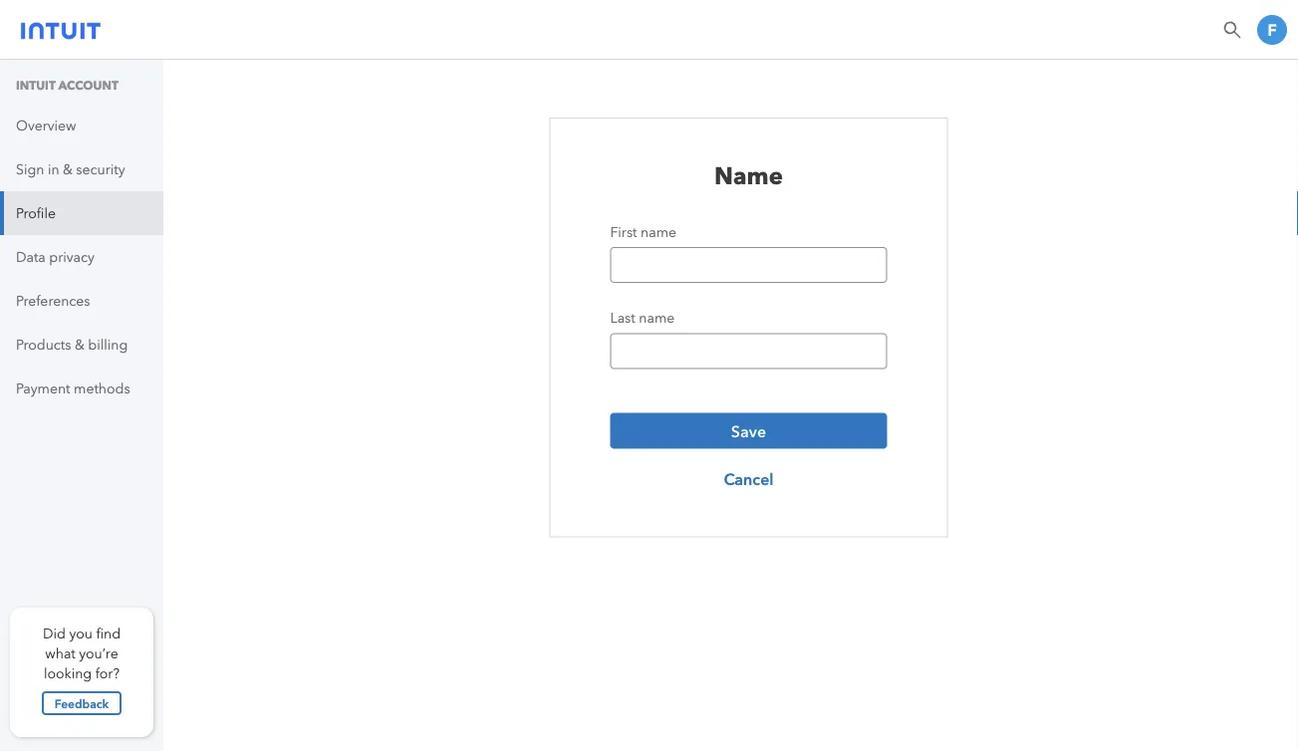Task type: describe. For each thing, give the bounding box(es) containing it.
payment methods
[[16, 380, 130, 397]]

preferences link
[[0, 279, 163, 323]]

first name
[[610, 222, 677, 241]]

last
[[610, 308, 636, 327]]

sign in & security link
[[0, 147, 163, 191]]

save
[[731, 420, 767, 442]]

intuit
[[16, 78, 55, 93]]

first
[[610, 222, 637, 241]]

profile
[[16, 205, 56, 221]]

products
[[16, 336, 71, 353]]

name for last name
[[639, 308, 675, 327]]

profile link
[[0, 191, 163, 235]]

billing
[[88, 336, 128, 353]]

overview
[[16, 117, 76, 134]]

0 horizontal spatial &
[[63, 161, 73, 177]]

looking
[[44, 665, 92, 682]]

preferences
[[16, 292, 90, 309]]

data privacy link
[[0, 235, 163, 279]]

products & billing link
[[0, 323, 163, 367]]

products & billing
[[16, 336, 128, 353]]

intuit logo image
[[21, 16, 101, 40]]

did you find what you're looking for?
[[43, 625, 121, 682]]

cancel button
[[610, 461, 887, 497]]

did
[[43, 625, 66, 642]]

last name
[[610, 308, 675, 327]]

name for first name
[[641, 222, 677, 241]]

intuit account
[[16, 78, 118, 93]]

save button
[[610, 413, 887, 449]]

f
[[1268, 20, 1277, 40]]

1 horizontal spatial &
[[75, 336, 85, 353]]



Task type: locate. For each thing, give the bounding box(es) containing it.
help image
[[1223, 20, 1243, 40]]

data privacy
[[16, 249, 95, 265]]

& left billing
[[75, 336, 85, 353]]

feedback button
[[42, 692, 122, 716]]

payment
[[16, 380, 70, 397]]

what
[[45, 645, 75, 662]]

feedback
[[55, 696, 109, 712]]

data
[[16, 249, 46, 265]]

First name text field
[[610, 247, 887, 283]]

for?
[[95, 665, 120, 682]]

name
[[715, 158, 783, 190]]

account
[[58, 78, 118, 93]]

0 vertical spatial &
[[63, 161, 73, 177]]

name right last
[[639, 308, 675, 327]]

in
[[48, 161, 59, 177]]

&
[[63, 161, 73, 177], [75, 336, 85, 353]]

overview link
[[0, 104, 163, 147]]

1 vertical spatial name
[[639, 308, 675, 327]]

sign in & security
[[16, 161, 125, 177]]

payment methods link
[[0, 367, 163, 411]]

find
[[96, 625, 121, 642]]

name right first
[[641, 222, 677, 241]]

intuit account element
[[0, 60, 163, 411]]

sign
[[16, 161, 44, 177]]

0 vertical spatial name
[[641, 222, 677, 241]]

1 vertical spatial &
[[75, 336, 85, 353]]

you're
[[79, 645, 118, 662]]

name
[[641, 222, 677, 241], [639, 308, 675, 327]]

security
[[76, 161, 125, 177]]

& right in
[[63, 161, 73, 177]]

privacy
[[49, 249, 95, 265]]

cancel
[[724, 468, 774, 489]]

you
[[69, 625, 93, 642]]

methods
[[74, 380, 130, 397]]

Last name text field
[[610, 333, 887, 369]]



Task type: vqa. For each thing, say whether or not it's contained in the screenshot.
on
no



